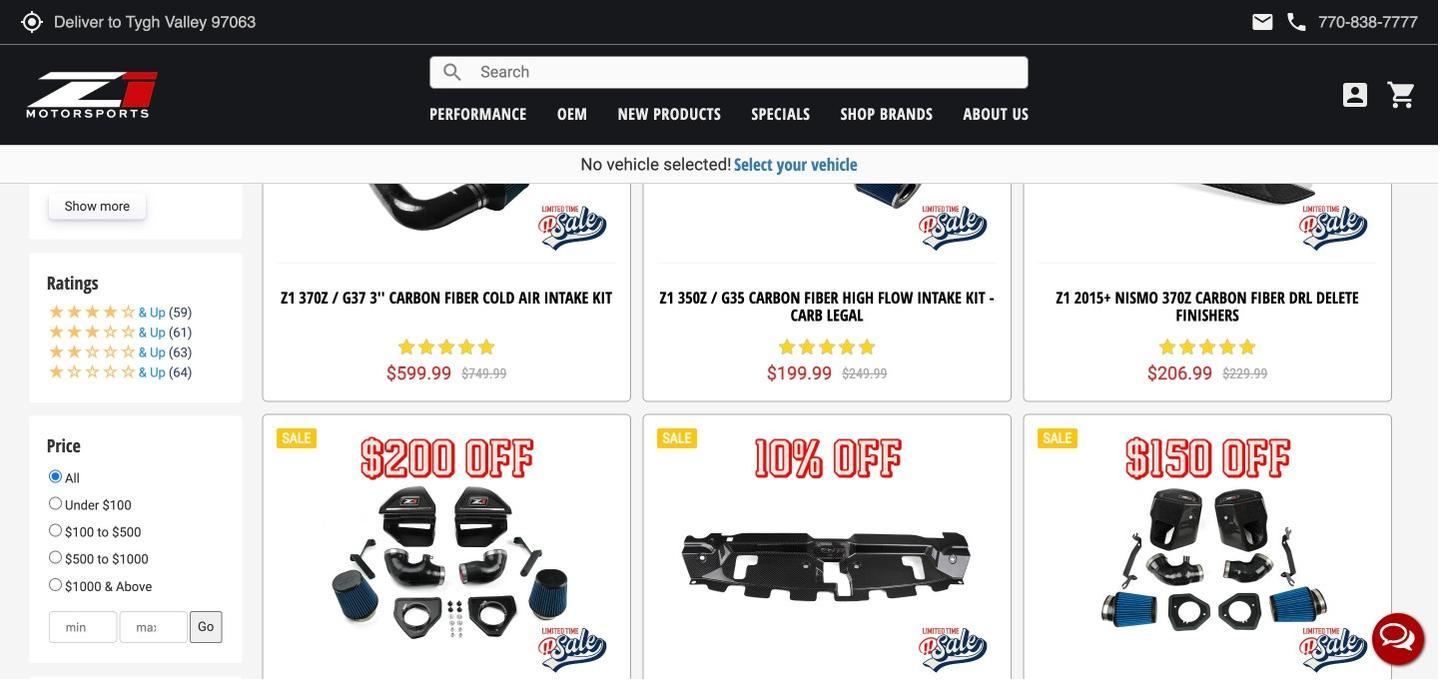 Task type: locate. For each thing, give the bounding box(es) containing it.
Search search field
[[465, 57, 1028, 88]]

None checkbox
[[49, 11, 66, 28], [49, 37, 66, 54], [49, 115, 66, 132], [49, 141, 66, 158], [49, 11, 66, 28], [49, 37, 66, 54], [49, 115, 66, 132], [49, 141, 66, 158]]

None checkbox
[[49, 63, 66, 80], [49, 89, 66, 106], [49, 167, 66, 184], [49, 63, 66, 80], [49, 89, 66, 106], [49, 167, 66, 184]]

None radio
[[49, 578, 62, 591]]

min number field
[[49, 611, 117, 643]]

max number field
[[119, 611, 188, 643]]

None radio
[[49, 470, 62, 483], [49, 497, 62, 510], [49, 524, 62, 537], [49, 551, 62, 564], [49, 470, 62, 483], [49, 497, 62, 510], [49, 524, 62, 537], [49, 551, 62, 564]]



Task type: vqa. For each thing, say whether or not it's contained in the screenshot.
products
no



Task type: describe. For each thing, give the bounding box(es) containing it.
z1 motorsports logo image
[[25, 70, 159, 120]]



